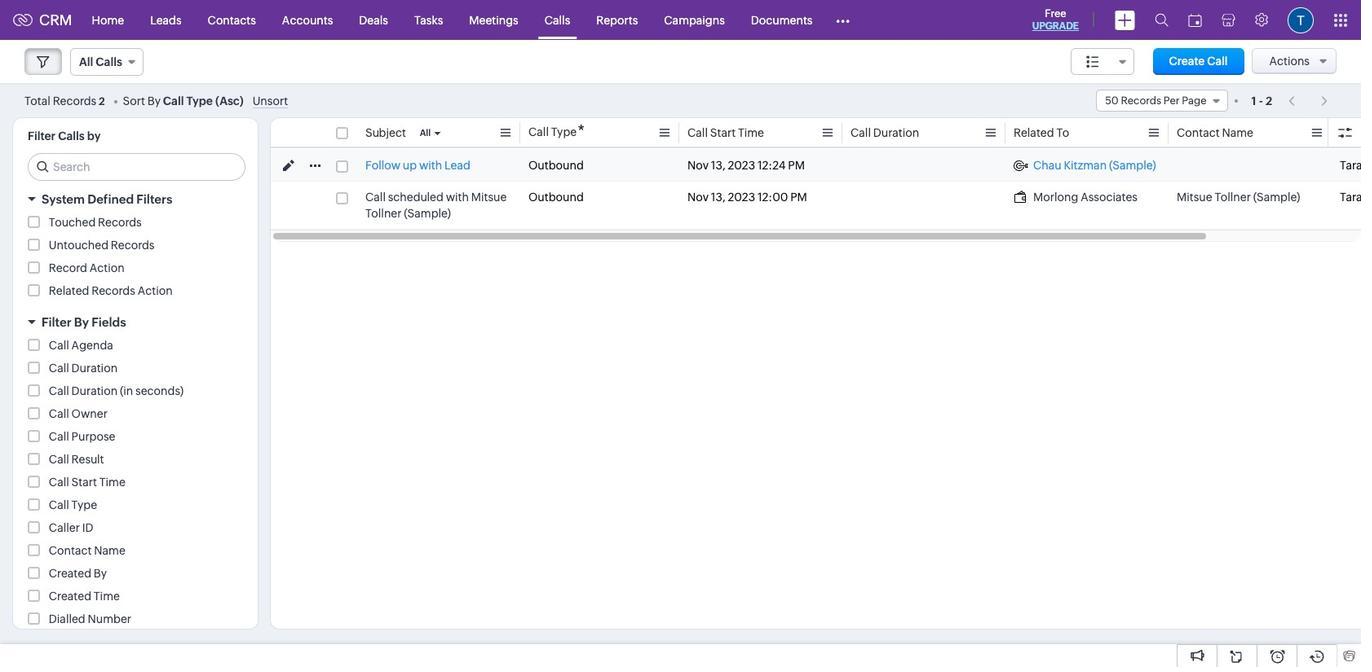 Task type: describe. For each thing, give the bounding box(es) containing it.
dialled number
[[49, 613, 131, 626]]

2 vertical spatial time
[[94, 590, 120, 604]]

call 
[[1340, 126, 1361, 139]]

morlong associates link
[[1014, 189, 1138, 206]]

leads
[[150, 13, 182, 27]]

subject
[[365, 126, 406, 139]]

search image
[[1155, 13, 1169, 27]]

morlong associates
[[1033, 191, 1138, 204]]

profile element
[[1278, 0, 1324, 40]]

with for up
[[419, 159, 442, 172]]

0 vertical spatial duration
[[873, 126, 919, 139]]

2 mitsue from the left
[[1177, 191, 1212, 204]]

call type
[[49, 499, 97, 512]]

up
[[403, 159, 417, 172]]

tasks
[[414, 13, 443, 27]]

documents
[[751, 13, 813, 27]]

meetings
[[469, 13, 519, 27]]

chau kitzman (sample) link
[[1014, 157, 1156, 174]]

outbound for call scheduled with mitsue tollner (sample)
[[529, 191, 584, 204]]

to
[[1057, 126, 1069, 139]]

nov 13, 2023 12:24 pm
[[688, 159, 805, 172]]

call agenda
[[49, 339, 113, 352]]

documents link
[[738, 0, 826, 40]]

2 vertical spatial by
[[94, 568, 107, 581]]

free
[[1045, 7, 1066, 20]]

0 vertical spatial start
[[710, 126, 736, 139]]

unsort
[[253, 94, 288, 107]]

reports
[[596, 13, 638, 27]]

accounts link
[[269, 0, 346, 40]]

nov for nov 13, 2023 12:00 pm
[[688, 191, 709, 204]]

by
[[87, 130, 101, 143]]

50 Records Per Page field
[[1096, 90, 1228, 112]]

kitzman
[[1064, 159, 1107, 172]]

size image
[[1086, 55, 1099, 69]]

dialled
[[49, 613, 85, 626]]

contacts
[[208, 13, 256, 27]]

(sample) inside 'call scheduled with mitsue tollner (sample)'
[[404, 207, 451, 220]]

all for all calls
[[79, 55, 93, 69]]

all calls
[[79, 55, 122, 69]]

records for 50
[[1121, 95, 1162, 107]]

2023 for 12:24
[[728, 159, 755, 172]]

upgrade
[[1032, 20, 1079, 32]]

total records 2
[[24, 94, 105, 107]]

created by
[[49, 568, 107, 581]]

filter for filter calls by
[[28, 130, 56, 143]]

chau
[[1033, 159, 1062, 172]]

created for created time
[[49, 590, 91, 604]]

All Calls field
[[70, 48, 143, 76]]

call inside call type *
[[529, 126, 549, 139]]

1 vertical spatial start
[[71, 476, 97, 489]]

search element
[[1145, 0, 1179, 40]]

pm for nov 13, 2023 12:00 pm
[[790, 191, 807, 204]]

create menu element
[[1105, 0, 1145, 40]]

type for call type *
[[551, 126, 577, 139]]

related for related records action
[[49, 285, 89, 298]]

system
[[42, 192, 85, 206]]

1 horizontal spatial call duration
[[851, 126, 919, 139]]

1
[[1252, 94, 1256, 107]]

system defined filters
[[42, 192, 172, 206]]

tasks link
[[401, 0, 456, 40]]

home link
[[79, 0, 137, 40]]

contacts link
[[195, 0, 269, 40]]

records for untouched
[[111, 239, 155, 252]]

(asc)
[[215, 94, 244, 107]]

create call button
[[1153, 48, 1244, 75]]

created for created by
[[49, 568, 91, 581]]

follow up with lead
[[365, 159, 471, 172]]

follow up with lead link
[[365, 157, 471, 174]]

record action
[[49, 262, 124, 275]]

filter by fields button
[[13, 308, 258, 337]]

call result
[[49, 453, 104, 467]]

Other Modules field
[[826, 7, 861, 33]]

call owner
[[49, 408, 108, 421]]

by for fields
[[74, 316, 89, 330]]

0 vertical spatial tollner
[[1215, 191, 1251, 204]]

id
[[82, 522, 93, 535]]

caller id
[[49, 522, 93, 535]]

0 vertical spatial time
[[738, 126, 764, 139]]

related for related to
[[1014, 126, 1054, 139]]

50 records per page
[[1105, 95, 1207, 107]]

nov for nov 13, 2023 12:24 pm
[[688, 159, 709, 172]]

deals link
[[346, 0, 401, 40]]

type for call type
[[71, 499, 97, 512]]

with for scheduled
[[446, 191, 469, 204]]

1 - 2
[[1252, 94, 1272, 107]]

create menu image
[[1115, 10, 1135, 30]]

related records action
[[49, 285, 173, 298]]

calendar image
[[1188, 13, 1202, 27]]

call type *
[[529, 122, 585, 140]]

meetings link
[[456, 0, 532, 40]]

-
[[1259, 94, 1263, 107]]

chau kitzman (sample)
[[1033, 159, 1156, 172]]

(in
[[120, 385, 133, 398]]

purpose
[[71, 431, 115, 444]]

*
[[577, 122, 585, 140]]

0 vertical spatial contact
[[1177, 126, 1220, 139]]



Task type: locate. For each thing, give the bounding box(es) containing it.
start up nov 13, 2023 12:24 pm
[[710, 126, 736, 139]]

1 vertical spatial tollner
[[365, 207, 402, 220]]

0 horizontal spatial (sample)
[[404, 207, 451, 220]]

action
[[89, 262, 124, 275], [138, 285, 173, 298]]

1 vertical spatial contact
[[49, 545, 92, 558]]

0 vertical spatial created
[[49, 568, 91, 581]]

0 horizontal spatial name
[[94, 545, 125, 558]]

name up created by
[[94, 545, 125, 558]]

(sample) for mitsue tollner (sample)
[[1253, 191, 1300, 204]]

1 horizontal spatial tollner
[[1215, 191, 1251, 204]]

0 vertical spatial pm
[[788, 159, 805, 172]]

tara
[[1340, 159, 1361, 172], [1340, 191, 1361, 204]]

2023 left 12:00
[[728, 191, 755, 204]]

by for call
[[147, 94, 161, 107]]

0 horizontal spatial contact
[[49, 545, 92, 558]]

fields
[[92, 316, 126, 330]]

1 horizontal spatial contact
[[1177, 126, 1220, 139]]

1 outbound from the top
[[529, 159, 584, 172]]

contact name down id
[[49, 545, 125, 558]]

number
[[88, 613, 131, 626]]

2 nov from the top
[[688, 191, 709, 204]]

by right sort
[[147, 94, 161, 107]]

caller
[[49, 522, 80, 535]]

1 vertical spatial nov
[[688, 191, 709, 204]]

total
[[24, 94, 50, 107]]

2 right -
[[1266, 94, 1272, 107]]

nov down nov 13, 2023 12:24 pm
[[688, 191, 709, 204]]

all up follow up with lead
[[420, 128, 431, 138]]

2 vertical spatial (sample)
[[404, 207, 451, 220]]

pm right 12:00
[[790, 191, 807, 204]]

name down the 1
[[1222, 126, 1254, 139]]

1 vertical spatial duration
[[71, 362, 118, 375]]

morlong
[[1033, 191, 1078, 204]]

0 vertical spatial with
[[419, 159, 442, 172]]

50
[[1105, 95, 1119, 107]]

0 horizontal spatial call start time
[[49, 476, 125, 489]]

type left *
[[551, 126, 577, 139]]

0 vertical spatial type
[[186, 94, 213, 107]]

1 vertical spatial call start time
[[49, 476, 125, 489]]

1 vertical spatial calls
[[96, 55, 122, 69]]

call scheduled with mitsue tollner (sample) link
[[365, 189, 512, 222]]

row group containing follow up with lead
[[271, 150, 1361, 230]]

calls link
[[532, 0, 583, 40]]

0 horizontal spatial action
[[89, 262, 124, 275]]

all for all
[[420, 128, 431, 138]]

agenda
[[71, 339, 113, 352]]

Search text field
[[29, 154, 245, 180]]

1 tara from the top
[[1340, 159, 1361, 172]]

action up filter by fields dropdown button
[[138, 285, 173, 298]]

filter inside dropdown button
[[42, 316, 71, 330]]

filter calls by
[[28, 130, 101, 143]]

2 horizontal spatial type
[[551, 126, 577, 139]]

2 created from the top
[[49, 590, 91, 604]]

pm
[[788, 159, 805, 172], [790, 191, 807, 204]]

1 vertical spatial contact name
[[49, 545, 125, 558]]

0 vertical spatial call start time
[[688, 126, 764, 139]]

by inside dropdown button
[[74, 316, 89, 330]]

tara for chau kitzman (sample)
[[1340, 159, 1361, 172]]

1 vertical spatial call duration
[[49, 362, 118, 375]]

2 vertical spatial calls
[[58, 130, 85, 143]]

start down result
[[71, 476, 97, 489]]

call
[[1207, 55, 1228, 68], [163, 94, 184, 107], [529, 126, 549, 139], [688, 126, 708, 139], [851, 126, 871, 139], [1340, 126, 1360, 139], [365, 191, 386, 204], [49, 339, 69, 352], [49, 362, 69, 375], [49, 385, 69, 398], [49, 408, 69, 421], [49, 431, 69, 444], [49, 453, 69, 467], [49, 476, 69, 489], [49, 499, 69, 512]]

1 horizontal spatial with
[[446, 191, 469, 204]]

filter for filter by fields
[[42, 316, 71, 330]]

1 horizontal spatial type
[[186, 94, 213, 107]]

1 horizontal spatial 2
[[1266, 94, 1272, 107]]

type inside call type *
[[551, 126, 577, 139]]

related
[[1014, 126, 1054, 139], [49, 285, 89, 298]]

2 horizontal spatial calls
[[545, 13, 570, 27]]

0 horizontal spatial start
[[71, 476, 97, 489]]

0 vertical spatial tara
[[1340, 159, 1361, 172]]

type up id
[[71, 499, 97, 512]]

sort
[[123, 94, 145, 107]]

1 vertical spatial filter
[[42, 316, 71, 330]]

1 vertical spatial pm
[[790, 191, 807, 204]]

touched records
[[49, 216, 142, 229]]

reports link
[[583, 0, 651, 40]]

all up total records 2
[[79, 55, 93, 69]]

13, for nov 13, 2023 12:00 pm
[[711, 191, 726, 204]]

created time
[[49, 590, 120, 604]]

time
[[738, 126, 764, 139], [99, 476, 125, 489], [94, 590, 120, 604]]

0 vertical spatial (sample)
[[1109, 159, 1156, 172]]

leads link
[[137, 0, 195, 40]]

2 tara from the top
[[1340, 191, 1361, 204]]

0 vertical spatial action
[[89, 262, 124, 275]]

calls left by
[[58, 130, 85, 143]]

1 nov from the top
[[688, 159, 709, 172]]

start
[[710, 126, 736, 139], [71, 476, 97, 489]]

record
[[49, 262, 87, 275]]

contact name down page
[[1177, 126, 1254, 139]]

time down result
[[99, 476, 125, 489]]

2 for 1 - 2
[[1266, 94, 1272, 107]]

1 vertical spatial by
[[74, 316, 89, 330]]

None field
[[1071, 48, 1134, 75]]

call inside button
[[1207, 55, 1228, 68]]

2023
[[728, 159, 755, 172], [728, 191, 755, 204]]

call start time
[[688, 126, 764, 139], [49, 476, 125, 489]]

tollner inside 'call scheduled with mitsue tollner (sample)'
[[365, 207, 402, 220]]

related left to
[[1014, 126, 1054, 139]]

calls
[[545, 13, 570, 27], [96, 55, 122, 69], [58, 130, 85, 143]]

0 vertical spatial calls
[[545, 13, 570, 27]]

2023 for 12:00
[[728, 191, 755, 204]]

owner
[[71, 408, 108, 421]]

0 vertical spatial filter
[[28, 130, 56, 143]]

2 for total records 2
[[99, 95, 105, 107]]

1 mitsue from the left
[[471, 191, 507, 204]]

1 13, from the top
[[711, 159, 726, 172]]

with right up
[[419, 159, 442, 172]]

created up "dialled"
[[49, 590, 91, 604]]

mitsue tollner (sample) link
[[1177, 189, 1300, 206]]

mitsue
[[471, 191, 507, 204], [1177, 191, 1212, 204]]

12:00
[[758, 191, 788, 204]]

touched
[[49, 216, 96, 229]]

seconds)
[[135, 385, 184, 398]]

defined
[[87, 192, 134, 206]]

deals
[[359, 13, 388, 27]]

2 horizontal spatial by
[[147, 94, 161, 107]]

filter up call agenda
[[42, 316, 71, 330]]

0 horizontal spatial by
[[74, 316, 89, 330]]

action up related records action
[[89, 262, 124, 275]]

contact down caller id at the left bottom
[[49, 545, 92, 558]]

call purpose
[[49, 431, 115, 444]]

records for related
[[92, 285, 135, 298]]

outbound for follow up with lead
[[529, 159, 584, 172]]

filter down total
[[28, 130, 56, 143]]

0 vertical spatial name
[[1222, 126, 1254, 139]]

1 vertical spatial tara
[[1340, 191, 1361, 204]]

sort by call type (asc)
[[123, 94, 244, 107]]

lead
[[445, 159, 471, 172]]

records up fields
[[92, 285, 135, 298]]

0 horizontal spatial related
[[49, 285, 89, 298]]

13,
[[711, 159, 726, 172], [711, 191, 726, 204]]

2 left sort
[[99, 95, 105, 107]]

0 vertical spatial nov
[[688, 159, 709, 172]]

1 vertical spatial time
[[99, 476, 125, 489]]

created up the created time
[[49, 568, 91, 581]]

call duration (in seconds)
[[49, 385, 184, 398]]

crm link
[[13, 11, 72, 29]]

filter by fields
[[42, 316, 126, 330]]

records right 50
[[1121, 95, 1162, 107]]

1 horizontal spatial related
[[1014, 126, 1054, 139]]

filters
[[136, 192, 172, 206]]

records down defined
[[98, 216, 142, 229]]

nov
[[688, 159, 709, 172], [688, 191, 709, 204]]

0 vertical spatial contact name
[[1177, 126, 1254, 139]]

13, for nov 13, 2023 12:24 pm
[[711, 159, 726, 172]]

outbound
[[529, 159, 584, 172], [529, 191, 584, 204]]

(sample) for chau kitzman (sample)
[[1109, 159, 1156, 172]]

free upgrade
[[1032, 7, 1079, 32]]

untouched records
[[49, 239, 155, 252]]

create
[[1169, 55, 1205, 68]]

profile image
[[1288, 7, 1314, 33]]

0 horizontal spatial with
[[419, 159, 442, 172]]

call start time down result
[[49, 476, 125, 489]]

type left the (asc)
[[186, 94, 213, 107]]

1 horizontal spatial all
[[420, 128, 431, 138]]

0 vertical spatial outbound
[[529, 159, 584, 172]]

calls down home
[[96, 55, 122, 69]]

1 vertical spatial all
[[420, 128, 431, 138]]

crm
[[39, 11, 72, 29]]

records up filter calls by
[[53, 94, 96, 107]]

all inside all calls field
[[79, 55, 93, 69]]

scheduled
[[388, 191, 444, 204]]

follow
[[365, 159, 400, 172]]

1 horizontal spatial (sample)
[[1109, 159, 1156, 172]]

2023 left 12:24
[[728, 159, 755, 172]]

campaigns link
[[651, 0, 738, 40]]

associates
[[1081, 191, 1138, 204]]

navigation
[[1281, 89, 1337, 113]]

0 vertical spatial related
[[1014, 126, 1054, 139]]

1 horizontal spatial start
[[710, 126, 736, 139]]

1 vertical spatial type
[[551, 126, 577, 139]]

0 vertical spatial call duration
[[851, 126, 919, 139]]

per
[[1164, 95, 1180, 107]]

1 horizontal spatial action
[[138, 285, 173, 298]]

0 horizontal spatial call duration
[[49, 362, 118, 375]]

0 horizontal spatial 2
[[99, 95, 105, 107]]

page
[[1182, 95, 1207, 107]]

0 horizontal spatial contact name
[[49, 545, 125, 558]]

0 horizontal spatial calls
[[58, 130, 85, 143]]

contact
[[1177, 126, 1220, 139], [49, 545, 92, 558]]

records for touched
[[98, 216, 142, 229]]

2 13, from the top
[[711, 191, 726, 204]]

row group
[[271, 150, 1361, 230]]

1 vertical spatial with
[[446, 191, 469, 204]]

1 vertical spatial created
[[49, 590, 91, 604]]

0 vertical spatial 13,
[[711, 159, 726, 172]]

13, up the nov 13, 2023 12:00 pm
[[711, 159, 726, 172]]

0 vertical spatial 2023
[[728, 159, 755, 172]]

call inside 'call scheduled with mitsue tollner (sample)'
[[365, 191, 386, 204]]

untouched
[[49, 239, 109, 252]]

nov 13, 2023 12:00 pm
[[688, 191, 807, 204]]

mitsue inside 'call scheduled with mitsue tollner (sample)'
[[471, 191, 507, 204]]

pm for nov 13, 2023 12:24 pm
[[788, 159, 805, 172]]

1 2023 from the top
[[728, 159, 755, 172]]

with
[[419, 159, 442, 172], [446, 191, 469, 204]]

calls left reports link
[[545, 13, 570, 27]]

pm right 12:24
[[788, 159, 805, 172]]

create call
[[1169, 55, 1228, 68]]

1 horizontal spatial call start time
[[688, 126, 764, 139]]

1 vertical spatial outbound
[[529, 191, 584, 204]]

1 vertical spatial action
[[138, 285, 173, 298]]

2 horizontal spatial (sample)
[[1253, 191, 1300, 204]]

home
[[92, 13, 124, 27]]

with down lead at the top left of the page
[[446, 191, 469, 204]]

call duration
[[851, 126, 919, 139], [49, 362, 118, 375]]

related down record
[[49, 285, 89, 298]]

system defined filters button
[[13, 185, 258, 214]]

1 vertical spatial 2023
[[728, 191, 755, 204]]

time up nov 13, 2023 12:24 pm
[[738, 126, 764, 139]]

2 inside total records 2
[[99, 95, 105, 107]]

by up call agenda
[[74, 316, 89, 330]]

1 vertical spatial (sample)
[[1253, 191, 1300, 204]]

1 vertical spatial name
[[94, 545, 125, 558]]

call scheduled with mitsue tollner (sample)
[[365, 191, 507, 220]]

call start time up nov 13, 2023 12:24 pm
[[688, 126, 764, 139]]

actions
[[1269, 55, 1310, 68]]

1 created from the top
[[49, 568, 91, 581]]

0 vertical spatial by
[[147, 94, 161, 107]]

tara for morlong associates
[[1340, 191, 1361, 204]]

type
[[186, 94, 213, 107], [551, 126, 577, 139], [71, 499, 97, 512]]

1 horizontal spatial by
[[94, 568, 107, 581]]

1 horizontal spatial mitsue
[[1177, 191, 1212, 204]]

2 vertical spatial duration
[[71, 385, 118, 398]]

records down touched records
[[111, 239, 155, 252]]

2 2023 from the top
[[728, 191, 755, 204]]

calls inside field
[[96, 55, 122, 69]]

1 vertical spatial related
[[49, 285, 89, 298]]

time up number
[[94, 590, 120, 604]]

1 vertical spatial 13,
[[711, 191, 726, 204]]

contact down page
[[1177, 126, 1220, 139]]

0 horizontal spatial tollner
[[365, 207, 402, 220]]

2 outbound from the top
[[529, 191, 584, 204]]

mitsue tollner (sample)
[[1177, 191, 1300, 204]]

1 horizontal spatial contact name
[[1177, 126, 1254, 139]]

records inside field
[[1121, 95, 1162, 107]]

campaigns
[[664, 13, 725, 27]]

13, down nov 13, 2023 12:24 pm
[[711, 191, 726, 204]]

2 vertical spatial type
[[71, 499, 97, 512]]

duration
[[873, 126, 919, 139], [71, 362, 118, 375], [71, 385, 118, 398]]

by up the created time
[[94, 568, 107, 581]]

records for total
[[53, 94, 96, 107]]

0 vertical spatial all
[[79, 55, 93, 69]]

calls for all calls
[[96, 55, 122, 69]]

0 horizontal spatial all
[[79, 55, 93, 69]]

records
[[53, 94, 96, 107], [1121, 95, 1162, 107], [98, 216, 142, 229], [111, 239, 155, 252], [92, 285, 135, 298]]

12:24
[[758, 159, 786, 172]]

0 horizontal spatial mitsue
[[471, 191, 507, 204]]

1 horizontal spatial calls
[[96, 55, 122, 69]]

calls for filter calls by
[[58, 130, 85, 143]]

with inside 'call scheduled with mitsue tollner (sample)'
[[446, 191, 469, 204]]

nov up the nov 13, 2023 12:00 pm
[[688, 159, 709, 172]]

result
[[71, 453, 104, 467]]

0 horizontal spatial type
[[71, 499, 97, 512]]

1 horizontal spatial name
[[1222, 126, 1254, 139]]



Task type: vqa. For each thing, say whether or not it's contained in the screenshot.
"Title" text field
no



